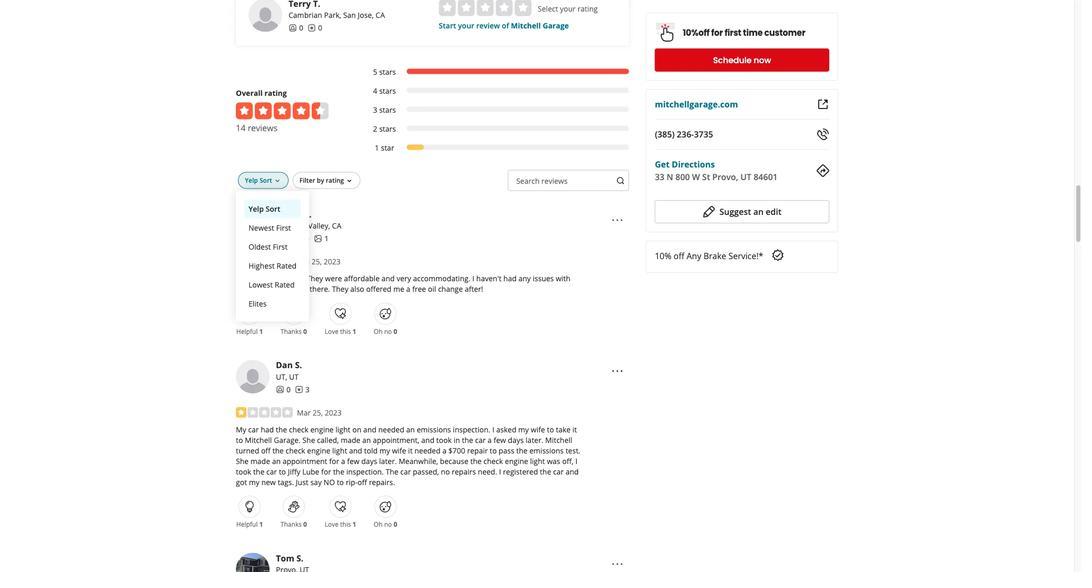 Task type: locate. For each thing, give the bounding box(es) containing it.
2 oh no 0 from the top
[[374, 520, 397, 529]]

16 friends v2 image
[[276, 235, 284, 243], [276, 386, 284, 394]]

yelp inside popup button
[[245, 176, 258, 185]]

0 vertical spatial ut
[[741, 171, 752, 183]]

car inside best mechanic ever! they were affordable and very accommodating. i haven't had any issues with my car since taking it there. they also offered me a free oil change after!
[[248, 284, 259, 294]]

0 horizontal spatial rating
[[265, 88, 287, 98]]

made down turned
[[251, 456, 270, 466]]

16 photos v2 image
[[314, 235, 322, 243]]

2 16 friends v2 image from the top
[[276, 386, 284, 394]]

1 vertical spatial yelp
[[249, 204, 264, 214]]

1 horizontal spatial ca
[[376, 10, 385, 20]]

1 stars from the top
[[379, 67, 396, 77]]

1 vertical spatial emissions
[[530, 446, 564, 456]]

1 vertical spatial few
[[347, 456, 360, 466]]

days up pass
[[508, 435, 524, 445]]

thanks for dan
[[281, 520, 302, 529]]

first
[[276, 223, 291, 233], [273, 242, 288, 252]]

1 oh from the top
[[374, 327, 383, 336]]

car up new on the left bottom of page
[[266, 467, 277, 477]]

fountain
[[276, 221, 306, 231]]

best
[[236, 274, 251, 284]]

2 love this 1 from the top
[[325, 520, 356, 529]]

need.
[[478, 467, 497, 477]]

it up meanwhile,
[[408, 446, 413, 456]]

1 horizontal spatial rating
[[326, 176, 344, 185]]

stars up 4 stars
[[379, 67, 396, 77]]

24 check in v2 image
[[772, 249, 785, 261]]

2 vertical spatial no
[[384, 520, 392, 529]]

10%off for first time customer
[[683, 27, 806, 39]]

rip-
[[346, 477, 358, 487]]

this for f.
[[340, 327, 351, 336]]

0 horizontal spatial inspection.
[[346, 467, 384, 477]]

0 vertical spatial 25,
[[312, 257, 322, 267]]

ca for park,
[[376, 10, 385, 20]]

i left asked
[[492, 425, 495, 435]]

reviews element down dan s. ut, ut
[[295, 384, 310, 395]]

stars
[[379, 67, 396, 77], [379, 86, 396, 96], [379, 105, 396, 115], [379, 124, 396, 134]]

it inside best mechanic ever! they were affordable and very accommodating. i haven't had any issues with my car since taking it there. they also offered me a free oil change after!
[[303, 284, 308, 294]]

1 16 chevron down v2 image from the left
[[273, 177, 282, 185]]

1 vertical spatial friends element
[[276, 384, 291, 395]]

1 vertical spatial she
[[236, 456, 249, 466]]

0 vertical spatial friends element
[[289, 23, 303, 33]]

1 vertical spatial love this 1
[[325, 520, 356, 529]]

stars for 2 stars
[[379, 124, 396, 134]]

0 vertical spatial rating
[[578, 4, 598, 14]]

my right got
[[249, 477, 260, 487]]

1 horizontal spatial it
[[408, 446, 413, 456]]

1
[[375, 143, 379, 153], [324, 234, 329, 244], [259, 327, 263, 336], [353, 327, 356, 336], [259, 520, 263, 529], [353, 520, 356, 529]]

sort inside button
[[266, 204, 280, 214]]

they
[[307, 274, 323, 284], [332, 284, 349, 294]]

had inside my car had the check engine light on and needed an emissions inspection. i asked my wife to take it to mitchell garage. she called, made an appointment, and took in the car a few days later. mitchell turned off the check engine light and told my wife it needed a $700 repair to pass the emissions test. she made an appointment for a few days later. meanwhile, because the check engine light was off, i took the car to jiffy lube for the inspection. the car passed, no repairs need. i registered the car and got my new tags. just say no to rip-off repairs.
[[261, 425, 274, 435]]

16 chevron down v2 image for filter by rating
[[345, 177, 354, 185]]

oh no 0 down repairs.
[[374, 520, 397, 529]]

helpful 1 down elites
[[236, 327, 263, 336]]

rating inside dropdown button
[[326, 176, 344, 185]]

0 vertical spatial 5
[[373, 67, 377, 77]]

an left the edit
[[754, 206, 764, 217]]

few
[[494, 435, 506, 445], [347, 456, 360, 466]]

my inside best mechanic ever! they were affordable and very accommodating. i haven't had any issues with my car since taking it there. they also offered me a free oil change after!
[[236, 284, 247, 294]]

friends element for ut, ut
[[276, 384, 291, 395]]

wife
[[531, 425, 545, 435], [392, 446, 406, 456]]

3 stars from the top
[[379, 105, 396, 115]]

ca for f.
[[332, 221, 341, 231]]

2 love from the top
[[325, 520, 339, 529]]

0 horizontal spatial 5
[[305, 234, 310, 244]]

your right start
[[458, 21, 474, 31]]

1 vertical spatial it
[[573, 425, 577, 435]]

my
[[236, 284, 247, 294], [518, 425, 529, 435], [380, 446, 390, 456], [249, 477, 260, 487]]

car
[[248, 284, 259, 294], [248, 425, 259, 435], [475, 435, 486, 445], [266, 467, 277, 477], [400, 467, 411, 477], [553, 467, 564, 477]]

the
[[386, 467, 399, 477]]

1 vertical spatial your
[[458, 21, 474, 31]]

4 stars from the top
[[379, 124, 396, 134]]

oldest first button
[[244, 238, 301, 257]]

needed
[[378, 425, 404, 435], [415, 446, 441, 456]]

no
[[324, 477, 335, 487]]

1 horizontal spatial needed
[[415, 446, 441, 456]]

and
[[382, 274, 395, 284], [363, 425, 377, 435], [421, 435, 435, 445], [349, 446, 362, 456], [566, 467, 579, 477]]

schedule now button
[[655, 48, 830, 72]]

few down asked
[[494, 435, 506, 445]]

1 vertical spatial ca
[[332, 221, 341, 231]]

had
[[504, 274, 517, 284], [261, 425, 274, 435]]

0 vertical spatial helpful 1
[[236, 327, 263, 336]]

5 left 16 photos v2 at the left top of the page
[[305, 234, 310, 244]]

yelp up newest
[[249, 204, 264, 214]]

1 thanks from the top
[[281, 327, 302, 336]]

3 right 16 review v2 image
[[305, 385, 310, 395]]

1 love from the top
[[325, 327, 339, 336]]

reviews element for ut, ut
[[295, 384, 310, 395]]

and up the offered
[[382, 274, 395, 284]]

2 helpful 1 from the top
[[236, 520, 263, 529]]

first
[[725, 27, 742, 39]]

(1 reaction) element
[[259, 327, 263, 336], [353, 327, 356, 336], [259, 520, 263, 529], [353, 520, 356, 529]]

love for f.
[[325, 327, 339, 336]]

2 horizontal spatial rating
[[578, 4, 598, 14]]

wife left take
[[531, 425, 545, 435]]

1 vertical spatial light
[[332, 446, 347, 456]]

photo of emma f. image
[[236, 209, 270, 243]]

1 vertical spatial 2023
[[325, 408, 342, 418]]

0 vertical spatial yelp
[[245, 176, 258, 185]]

off left "any"
[[674, 250, 685, 262]]

my right told
[[380, 446, 390, 456]]

she down turned
[[236, 456, 249, 466]]

0 vertical spatial thanks
[[281, 327, 302, 336]]

4.5 star rating image
[[236, 103, 329, 120]]

1 vertical spatial menu image
[[611, 365, 624, 378]]

an up appointment,
[[406, 425, 415, 435]]

1 horizontal spatial 5
[[373, 67, 377, 77]]

1 vertical spatial thanks
[[281, 520, 302, 529]]

engine down called,
[[307, 446, 330, 456]]

(no rating) image
[[439, 0, 532, 16]]

0 vertical spatial helpful
[[236, 327, 258, 336]]

emissions up was
[[530, 446, 564, 456]]

0 vertical spatial s.
[[295, 360, 302, 371]]

4 stars
[[373, 86, 396, 96]]

2 thanks 0 from the top
[[281, 520, 307, 529]]

25, right mar
[[313, 408, 323, 418]]

0 horizontal spatial wife
[[392, 446, 406, 456]]

car up repair
[[475, 435, 486, 445]]

0 vertical spatial oh
[[374, 327, 383, 336]]

0 horizontal spatial 3
[[305, 385, 310, 395]]

lowest rated button
[[244, 276, 301, 295]]

1 down the also
[[353, 327, 356, 336]]

oh for dan s.
[[374, 520, 383, 529]]

review
[[476, 21, 500, 31]]

0 vertical spatial ca
[[376, 10, 385, 20]]

repair
[[467, 446, 488, 456]]

3 stars
[[373, 105, 396, 115]]

mitchell
[[511, 21, 541, 31], [245, 435, 272, 445], [545, 435, 572, 445]]

0 vertical spatial 3
[[373, 105, 377, 115]]

took left "in"
[[436, 435, 452, 445]]

24 phone v2 image
[[817, 128, 830, 141]]

rated inside button
[[277, 261, 297, 271]]

an inside suggest an edit button
[[754, 206, 764, 217]]

to left take
[[547, 425, 554, 435]]

called,
[[317, 435, 339, 445]]

no inside my car had the check engine light on and needed an emissions inspection. i asked my wife to take it to mitchell garage. she called, made an appointment, and took in the car a few days later. mitchell turned off the check engine light and told my wife it needed a $700 repair to pass the emissions test. she made an appointment for a few days later. meanwhile, because the check engine light was off, i took the car to jiffy lube for the inspection. the car passed, no repairs need. i registered the car and got my new tags. just say no to rip-off repairs.
[[441, 467, 450, 477]]

1 vertical spatial days
[[361, 456, 377, 466]]

jiffy
[[288, 467, 301, 477]]

16 review v2 image
[[295, 386, 303, 394]]

2 vertical spatial light
[[530, 456, 545, 466]]

0 vertical spatial check
[[289, 425, 309, 435]]

1 oh no 0 from the top
[[374, 327, 397, 336]]

1 vertical spatial first
[[273, 242, 288, 252]]

0 vertical spatial this
[[340, 327, 351, 336]]

16 friends v2 image for 5
[[276, 235, 284, 243]]

inspection.
[[453, 425, 491, 435], [346, 467, 384, 477]]

light left on
[[336, 425, 351, 435]]

0 vertical spatial love this 1
[[325, 327, 356, 336]]

16 chevron down v2 image right filter by rating
[[345, 177, 354, 185]]

5
[[373, 67, 377, 77], [305, 234, 310, 244]]

later. up the
[[379, 456, 397, 466]]

rating right 'select'
[[578, 4, 598, 14]]

thanks 0 up the dan s. link
[[281, 327, 307, 336]]

off left repairs.
[[358, 477, 367, 487]]

1 horizontal spatial had
[[504, 274, 517, 284]]

no for s.
[[384, 520, 392, 529]]

rating up 4.5 star rating image
[[265, 88, 287, 98]]

0 horizontal spatial it
[[303, 284, 308, 294]]

1 vertical spatial oh no 0
[[374, 520, 397, 529]]

16 chevron down v2 image inside yelp sort popup button
[[273, 177, 282, 185]]

photos element
[[314, 233, 329, 244]]

oh no 0 down the offered
[[374, 327, 397, 336]]

on
[[352, 425, 361, 435]]

1 vertical spatial took
[[236, 467, 251, 477]]

2 menu image from the top
[[611, 365, 624, 378]]

16 chevron down v2 image
[[273, 177, 282, 185], [345, 177, 354, 185]]

2 oh from the top
[[374, 520, 383, 529]]

1 love this 1 from the top
[[325, 327, 356, 336]]

emissions
[[417, 425, 451, 435], [530, 446, 564, 456]]

1 vertical spatial had
[[261, 425, 274, 435]]

1 vertical spatial they
[[332, 284, 349, 294]]

1 vertical spatial thanks 0
[[281, 520, 307, 529]]

  text field
[[508, 170, 629, 191]]

yelp sort button
[[238, 172, 289, 189]]

new
[[261, 477, 276, 487]]

16 friends v2 image inside friends element
[[276, 386, 284, 394]]

garage.
[[274, 435, 301, 445]]

1 horizontal spatial later.
[[526, 435, 544, 445]]

3 down 4
[[373, 105, 377, 115]]

ca inside emma f. fountain valley, ca
[[332, 221, 341, 231]]

your
[[560, 4, 576, 14], [458, 21, 474, 31]]

0 vertical spatial for
[[711, 27, 723, 39]]

1 horizontal spatial she
[[303, 435, 315, 445]]

2 stars from the top
[[379, 86, 396, 96]]

dan
[[276, 360, 293, 371]]

1 vertical spatial check
[[286, 446, 305, 456]]

since
[[261, 284, 279, 294]]

days down told
[[361, 456, 377, 466]]

take
[[556, 425, 571, 435]]

0 vertical spatial no
[[384, 327, 392, 336]]

1 vertical spatial oh
[[374, 520, 383, 529]]

0 vertical spatial menu image
[[611, 214, 624, 227]]

0 horizontal spatial had
[[261, 425, 274, 435]]

1 16 friends v2 image from the top
[[276, 235, 284, 243]]

mitchell up turned
[[245, 435, 272, 445]]

2 thanks from the top
[[281, 520, 302, 529]]

and inside best mechanic ever! they were affordable and very accommodating. i haven't had any issues with my car since taking it there. they also offered me a free oil change after!
[[382, 274, 395, 284]]

filter by rating button
[[293, 172, 360, 189]]

dan s. link
[[276, 360, 302, 371]]

1 helpful from the top
[[236, 327, 258, 336]]

0 horizontal spatial days
[[361, 456, 377, 466]]

first down newest first button
[[273, 242, 288, 252]]

1 vertical spatial engine
[[307, 446, 330, 456]]

yelp sort inside popup button
[[245, 176, 272, 185]]

an up new on the left bottom of page
[[272, 456, 281, 466]]

photo of dan s. image
[[236, 360, 270, 394]]

0 vertical spatial yelp sort
[[245, 176, 272, 185]]

rated inside button
[[275, 280, 295, 290]]

love this 1 for dan s.
[[325, 520, 356, 529]]

1 horizontal spatial emissions
[[530, 446, 564, 456]]

turned
[[236, 446, 259, 456]]

rating right the by
[[326, 176, 344, 185]]

ut right ut,
[[289, 372, 299, 382]]

thanks
[[281, 327, 302, 336], [281, 520, 302, 529]]

reviews for search reviews
[[542, 176, 568, 186]]

helpful 1 for dan s.
[[236, 520, 263, 529]]

i up "after!"
[[472, 274, 475, 284]]

1 vertical spatial helpful
[[236, 520, 258, 529]]

3 inside reviews element
[[305, 385, 310, 395]]

1 up the photo of tom s.
[[259, 520, 263, 529]]

overall rating
[[236, 88, 287, 98]]

helpful for emma f.
[[236, 327, 258, 336]]

yelp sort up yelp sort button in the left of the page
[[245, 176, 272, 185]]

None radio
[[439, 0, 456, 16], [458, 0, 475, 16], [477, 0, 494, 16], [496, 0, 513, 16], [515, 0, 532, 16], [439, 0, 456, 16], [458, 0, 475, 16], [477, 0, 494, 16], [496, 0, 513, 16], [515, 0, 532, 16]]

yelp for yelp sort popup button at the left of page
[[245, 176, 258, 185]]

love down "there."
[[325, 327, 339, 336]]

mitchell down take
[[545, 435, 572, 445]]

0 horizontal spatial reviews
[[248, 122, 278, 134]]

0 vertical spatial made
[[341, 435, 360, 445]]

repairs
[[452, 467, 476, 477]]

engine up called,
[[311, 425, 334, 435]]

1 menu image from the top
[[611, 214, 624, 227]]

yelp
[[245, 176, 258, 185], [249, 204, 264, 214]]

1 vertical spatial helpful 1
[[236, 520, 263, 529]]

16 chevron down v2 image up yelp sort button in the left of the page
[[273, 177, 282, 185]]

yelp sort inside button
[[249, 204, 280, 214]]

16 chevron down v2 image inside filter by rating dropdown button
[[345, 177, 354, 185]]

(1 reaction) element down rip- at left bottom
[[353, 520, 356, 529]]

2 16 chevron down v2 image from the left
[[345, 177, 354, 185]]

sort inside popup button
[[260, 176, 272, 185]]

0 horizontal spatial your
[[458, 21, 474, 31]]

stars down 4 stars
[[379, 105, 396, 115]]

14 reviews
[[236, 122, 278, 134]]

later.
[[526, 435, 544, 445], [379, 456, 397, 466]]

mitchellgarage.com link
[[655, 98, 738, 110]]

1 horizontal spatial off
[[358, 477, 367, 487]]

14
[[236, 122, 246, 134]]

oh
[[374, 327, 383, 336], [374, 520, 383, 529]]

to up tags.
[[279, 467, 286, 477]]

1 vertical spatial rating
[[265, 88, 287, 98]]

filter reviews by 3 stars rating element
[[362, 105, 629, 115]]

love for s.
[[325, 520, 339, 529]]

helpful 1 up the photo of tom s.
[[236, 520, 263, 529]]

1 helpful 1 from the top
[[236, 327, 263, 336]]

(0 reactions) element
[[303, 327, 307, 336], [394, 327, 397, 336], [303, 520, 307, 529], [394, 520, 397, 529]]

0 vertical spatial later.
[[526, 435, 544, 445]]

check up the need.
[[484, 456, 503, 466]]

reviews right search
[[542, 176, 568, 186]]

thanks down "elites" button
[[281, 327, 302, 336]]

rating element
[[439, 0, 532, 16]]

told
[[364, 446, 378, 456]]

yelp sort for yelp sort button in the left of the page
[[249, 204, 280, 214]]

1 star rating image
[[236, 408, 293, 418]]

1 vertical spatial wife
[[392, 446, 406, 456]]

2023 up were
[[324, 257, 341, 267]]

1 vertical spatial yelp sort
[[249, 204, 280, 214]]

inspection. up rip- at left bottom
[[346, 467, 384, 477]]

s. inside dan s. ut, ut
[[295, 360, 302, 371]]

it for s.
[[573, 425, 577, 435]]

w
[[692, 171, 700, 183]]

with
[[556, 274, 571, 284]]

love down no at bottom left
[[325, 520, 339, 529]]

your for select
[[560, 4, 576, 14]]

1 vertical spatial s.
[[297, 553, 304, 564]]

(385)
[[655, 129, 675, 140]]

1 horizontal spatial they
[[332, 284, 349, 294]]

thanks for emma
[[281, 327, 302, 336]]

1 vertical spatial later.
[[379, 456, 397, 466]]

thanks up tom s.
[[281, 520, 302, 529]]

lube
[[302, 467, 319, 477]]

start
[[439, 21, 456, 31]]

menu image
[[611, 214, 624, 227], [611, 365, 624, 378]]

off right turned
[[261, 446, 271, 456]]

rating
[[578, 4, 598, 14], [265, 88, 287, 98], [326, 176, 344, 185]]

0 horizontal spatial few
[[347, 456, 360, 466]]

mitchell right of
[[511, 21, 541, 31]]

ut
[[741, 171, 752, 183], [289, 372, 299, 382]]

16 review v2 image
[[308, 24, 316, 32]]

friends element
[[289, 23, 303, 33], [276, 384, 291, 395]]

directions
[[672, 159, 715, 170]]

it down ever!
[[303, 284, 308, 294]]

0 vertical spatial they
[[307, 274, 323, 284]]

800
[[676, 171, 690, 183]]

car down was
[[553, 467, 564, 477]]

1 horizontal spatial reviews
[[542, 176, 568, 186]]

helpful 1
[[236, 327, 263, 336], [236, 520, 263, 529]]

taking
[[280, 284, 301, 294]]

accommodating.
[[413, 274, 471, 284]]

ever!
[[288, 274, 305, 284]]

stars for 5 stars
[[379, 67, 396, 77]]

made down on
[[341, 435, 360, 445]]

16 chevron down v2 image for yelp sort
[[273, 177, 282, 185]]

3 for 3 stars
[[373, 105, 377, 115]]

suggest an edit button
[[655, 200, 830, 223]]

helpful up the photo of tom s.
[[236, 520, 258, 529]]

tom s.
[[276, 553, 304, 564]]

0 vertical spatial reviews element
[[308, 23, 322, 33]]

oh for emma f.
[[374, 327, 383, 336]]

1 vertical spatial rated
[[275, 280, 295, 290]]

1 vertical spatial ut
[[289, 372, 299, 382]]

filter reviews by 5 stars rating element
[[362, 67, 629, 78]]

reviews element containing 3
[[295, 384, 310, 395]]

tags.
[[278, 477, 294, 487]]

love this 1 down the also
[[325, 327, 356, 336]]

helpful
[[236, 327, 258, 336], [236, 520, 258, 529]]

1 horizontal spatial took
[[436, 435, 452, 445]]

rated for lowest rated
[[275, 280, 295, 290]]

2 this from the top
[[340, 520, 351, 529]]

my down best
[[236, 284, 247, 294]]

1 vertical spatial 5
[[305, 234, 310, 244]]

stars right 2
[[379, 124, 396, 134]]

25, right sep
[[312, 257, 322, 267]]

yelp inside button
[[249, 204, 264, 214]]

reviews element for cambrian park, san jose, ca
[[308, 23, 322, 33]]

0 vertical spatial had
[[504, 274, 517, 284]]

love this 1 down no at bottom left
[[325, 520, 356, 529]]

0 vertical spatial few
[[494, 435, 506, 445]]

sep
[[297, 257, 310, 267]]

this down rip- at left bottom
[[340, 520, 351, 529]]

yelp sort button
[[244, 200, 301, 219]]

first for newest first
[[276, 223, 291, 233]]

0 vertical spatial love
[[325, 327, 339, 336]]

helpful for dan s.
[[236, 520, 258, 529]]

ca
[[376, 10, 385, 20], [332, 221, 341, 231]]

ut left 84601
[[741, 171, 752, 183]]

a
[[406, 284, 410, 294], [488, 435, 492, 445], [443, 446, 447, 456], [341, 456, 345, 466]]

this for s.
[[340, 520, 351, 529]]

few up rip- at left bottom
[[347, 456, 360, 466]]

photo of tom s. image
[[236, 553, 270, 572]]

also
[[350, 284, 364, 294]]

24 external link v2 image
[[817, 98, 830, 111]]

2023 for s.
[[325, 408, 342, 418]]

helpful 1 for emma f.
[[236, 327, 263, 336]]

1 horizontal spatial few
[[494, 435, 506, 445]]

reviews element down cambrian
[[308, 23, 322, 33]]

0 vertical spatial oh no 0
[[374, 327, 397, 336]]

2 helpful from the top
[[236, 520, 258, 529]]

thanks 0 for emma
[[281, 327, 307, 336]]

1 right 16 photos v2 at the left top of the page
[[324, 234, 329, 244]]

this down the also
[[340, 327, 351, 336]]

had down the 1 star rating image
[[261, 425, 274, 435]]

ut inside get directions 33 n 800 w st provo, ut 84601
[[741, 171, 752, 183]]

reviews element containing 0
[[308, 23, 322, 33]]

1 horizontal spatial inspection.
[[453, 425, 491, 435]]

were
[[325, 274, 342, 284]]

issues
[[533, 274, 554, 284]]

ca right jose,
[[376, 10, 385, 20]]

1 thanks 0 from the top
[[281, 327, 307, 336]]

1 vertical spatial sort
[[266, 204, 280, 214]]

ut inside dan s. ut, ut
[[289, 372, 299, 382]]

f.
[[305, 209, 312, 220]]

car down best
[[248, 284, 259, 294]]

reviews right 14
[[248, 122, 278, 134]]

2 vertical spatial rating
[[326, 176, 344, 185]]

san
[[343, 10, 356, 20]]

10%off
[[683, 27, 710, 39]]

menu image
[[611, 558, 624, 571]]

1 this from the top
[[340, 327, 351, 336]]

took up got
[[236, 467, 251, 477]]

thanks 0 for dan
[[281, 520, 307, 529]]

1 vertical spatial 16 friends v2 image
[[276, 386, 284, 394]]

reviews element
[[308, 23, 322, 33], [295, 384, 310, 395]]

sort up newest first button
[[266, 204, 280, 214]]

0 vertical spatial rated
[[277, 261, 297, 271]]

sort for yelp sort button in the left of the page
[[266, 204, 280, 214]]

thanks 0 up tom s.
[[281, 520, 307, 529]]



Task type: vqa. For each thing, say whether or not it's contained in the screenshot.
Business categories element
no



Task type: describe. For each thing, give the bounding box(es) containing it.
friends element for cambrian park, san jose, ca
[[289, 23, 303, 33]]

1 horizontal spatial made
[[341, 435, 360, 445]]

filter reviews by 1 star rating element
[[362, 143, 629, 153]]

2 vertical spatial for
[[321, 467, 331, 477]]

and left told
[[349, 446, 362, 456]]

2 vertical spatial engine
[[505, 456, 528, 466]]

emma
[[276, 209, 302, 220]]

3 for 3
[[305, 385, 310, 395]]

16 friends v2 image for 0
[[276, 386, 284, 394]]

rating for filter by rating
[[326, 176, 344, 185]]

was
[[547, 456, 560, 466]]

jose,
[[358, 10, 374, 20]]

5 star rating image
[[236, 257, 293, 267]]

84601
[[754, 171, 778, 183]]

mechanic
[[253, 274, 286, 284]]

tom
[[276, 553, 294, 564]]

$700
[[449, 446, 465, 456]]

brake
[[704, 250, 727, 262]]

5 for 5 stars
[[373, 67, 377, 77]]

2 vertical spatial off
[[358, 477, 367, 487]]

customer
[[765, 27, 806, 39]]

2023 for f.
[[324, 257, 341, 267]]

reviews for 14 reviews
[[248, 122, 278, 134]]

overall
[[236, 88, 263, 98]]

newest first
[[249, 223, 291, 233]]

edit
[[766, 206, 782, 217]]

emma f. link
[[276, 209, 312, 220]]

lowest rated
[[249, 280, 295, 290]]

search reviews
[[516, 176, 568, 186]]

menu image for dan s.
[[611, 365, 624, 378]]

0 horizontal spatial they
[[307, 274, 323, 284]]

oh no 0 for dan s.
[[374, 520, 397, 529]]

schedule
[[713, 54, 752, 66]]

oh no 0 for emma f.
[[374, 327, 397, 336]]

lowest
[[249, 280, 273, 290]]

off,
[[562, 456, 574, 466]]

rated for highest rated
[[277, 261, 297, 271]]

pass
[[499, 446, 515, 456]]

0 vertical spatial off
[[674, 250, 685, 262]]

25, for dan s.
[[313, 408, 323, 418]]

0 vertical spatial days
[[508, 435, 524, 445]]

(1 reaction) element down the also
[[353, 327, 356, 336]]

service!*
[[729, 250, 763, 262]]

my car had the check engine light on and needed an emissions inspection. i asked my wife to take it to mitchell garage. she called, made an appointment, and took in the car a few days later. mitchell turned off the check engine light and told my wife it needed a $700 repair to pass the emissions test. she made an appointment for a few days later. meanwhile, because the check engine light was off, i took the car to jiffy lube for the inspection. the car passed, no repairs need. i registered the car and got my new tags. just say no to rip-off repairs.
[[236, 425, 581, 487]]

i right the need.
[[499, 467, 501, 477]]

s. for tom s.
[[297, 553, 304, 564]]

yelp sort for yelp sort popup button at the left of page
[[245, 176, 272, 185]]

33
[[655, 171, 665, 183]]

stars for 3 stars
[[379, 105, 396, 115]]

236-
[[677, 129, 694, 140]]

no for f.
[[384, 327, 392, 336]]

1 vertical spatial needed
[[415, 446, 441, 456]]

because
[[440, 456, 469, 466]]

1 vertical spatial inspection.
[[346, 467, 384, 477]]

the up no at bottom left
[[333, 467, 345, 477]]

1 horizontal spatial mitchell
[[511, 21, 541, 31]]

0 horizontal spatial needed
[[378, 425, 404, 435]]

2
[[373, 124, 377, 134]]

(1 reaction) element up the photo of tom s.
[[259, 520, 263, 529]]

appointment
[[283, 456, 327, 466]]

menu image for emma f.
[[611, 214, 624, 227]]

cambrian
[[289, 10, 322, 20]]

0 vertical spatial engine
[[311, 425, 334, 435]]

sep 25, 2023
[[297, 257, 341, 267]]

now
[[754, 54, 771, 66]]

0 horizontal spatial took
[[236, 467, 251, 477]]

24 directions v2 image
[[817, 164, 830, 177]]

(1 reaction) element down elites
[[259, 327, 263, 336]]

to left pass
[[490, 446, 497, 456]]

your for start
[[458, 21, 474, 31]]

there.
[[310, 284, 330, 294]]

first for oldest first
[[273, 242, 288, 252]]

5 stars
[[373, 67, 396, 77]]

16 friends v2 image
[[289, 24, 297, 32]]

star
[[381, 143, 394, 153]]

filter reviews by 4 stars rating element
[[362, 86, 629, 97]]

passed,
[[413, 467, 439, 477]]

asked
[[496, 425, 517, 435]]

of
[[502, 21, 509, 31]]

oil
[[428, 284, 436, 294]]

after!
[[465, 284, 483, 294]]

registered
[[503, 467, 538, 477]]

very
[[397, 274, 411, 284]]

search
[[516, 176, 540, 186]]

it for f.
[[303, 284, 308, 294]]

and up meanwhile,
[[421, 435, 435, 445]]

the down was
[[540, 467, 551, 477]]

0 vertical spatial she
[[303, 435, 315, 445]]

just
[[296, 477, 309, 487]]

an up told
[[362, 435, 371, 445]]

0 horizontal spatial off
[[261, 446, 271, 456]]

select your rating
[[538, 4, 598, 14]]

the right pass
[[516, 446, 528, 456]]

2 vertical spatial check
[[484, 456, 503, 466]]

tom s. link
[[276, 553, 304, 564]]

1 down rip- at left bottom
[[353, 520, 356, 529]]

get directions link
[[655, 159, 715, 170]]

get
[[655, 159, 670, 170]]

haven't
[[476, 274, 502, 284]]

love this 1 for emma f.
[[325, 327, 356, 336]]

rating for select your rating
[[578, 4, 598, 14]]

car right my
[[248, 425, 259, 435]]

to right no at bottom left
[[337, 477, 344, 487]]

free
[[412, 284, 426, 294]]

5 for 5
[[305, 234, 310, 244]]

search image
[[617, 177, 625, 185]]

0 horizontal spatial mitchell
[[245, 435, 272, 445]]

the down garage.
[[273, 446, 284, 456]]

me
[[393, 284, 404, 294]]

s. for dan s. ut, ut
[[295, 360, 302, 371]]

filter reviews by 2 stars rating element
[[362, 124, 629, 134]]

schedule now
[[713, 54, 771, 66]]

suggest
[[720, 206, 751, 217]]

i inside best mechanic ever! they were affordable and very accommodating. i haven't had any issues with my car since taking it there. they also offered me a free oil change after!
[[472, 274, 475, 284]]

and down off,
[[566, 467, 579, 477]]

2 stars
[[373, 124, 396, 134]]

to down my
[[236, 435, 243, 445]]

cambrian park, san jose, ca
[[289, 10, 385, 20]]

0 vertical spatial took
[[436, 435, 452, 445]]

10%
[[655, 250, 672, 262]]

0 vertical spatial light
[[336, 425, 351, 435]]

i right off,
[[576, 456, 578, 466]]

my
[[236, 425, 246, 435]]

dan s. ut, ut
[[276, 360, 302, 382]]

0 horizontal spatial emissions
[[417, 425, 451, 435]]

and right on
[[363, 425, 377, 435]]

10% off any brake service!*
[[655, 250, 763, 262]]

garage
[[543, 21, 569, 31]]

the down repair
[[470, 456, 482, 466]]

24 pencil v2 image
[[703, 205, 716, 218]]

affordable
[[344, 274, 380, 284]]

elites button
[[244, 295, 301, 314]]

stars for 4 stars
[[379, 86, 396, 96]]

test.
[[566, 446, 581, 456]]

0 horizontal spatial later.
[[379, 456, 397, 466]]

a inside best mechanic ever! they were affordable and very accommodating. i haven't had any issues with my car since taking it there. they also offered me a free oil change after!
[[406, 284, 410, 294]]

start your review of mitchell garage
[[439, 21, 569, 31]]

appointment,
[[373, 435, 419, 445]]

the up new on the left bottom of page
[[253, 467, 265, 477]]

had inside best mechanic ever! they were affordable and very accommodating. i haven't had any issues with my car since taking it there. they also offered me a free oil change after!
[[504, 274, 517, 284]]

highest rated
[[249, 261, 297, 271]]

photo of terry t. image
[[249, 0, 282, 32]]

ut,
[[276, 372, 287, 382]]

1 vertical spatial for
[[329, 456, 339, 466]]

2 horizontal spatial mitchell
[[545, 435, 572, 445]]

0 vertical spatial wife
[[531, 425, 545, 435]]

my right asked
[[518, 425, 529, 435]]

1 left star
[[375, 143, 379, 153]]

1 inside photos element
[[324, 234, 329, 244]]

the up garage.
[[276, 425, 287, 435]]

sort for yelp sort popup button at the left of page
[[260, 176, 272, 185]]

(385) 236-3735
[[655, 129, 713, 140]]

the right "in"
[[462, 435, 473, 445]]

1 down elites
[[259, 327, 263, 336]]

25, for emma f.
[[312, 257, 322, 267]]

emma f. fountain valley, ca
[[276, 209, 341, 231]]

0 vertical spatial inspection.
[[453, 425, 491, 435]]

mar
[[297, 408, 311, 418]]

0 horizontal spatial made
[[251, 456, 270, 466]]

time
[[743, 27, 763, 39]]

yelp for yelp sort button in the left of the page
[[249, 204, 264, 214]]

by
[[317, 176, 324, 185]]

elites
[[249, 299, 267, 309]]

1 star
[[375, 143, 394, 153]]

car right the
[[400, 467, 411, 477]]

filter by rating
[[300, 176, 344, 185]]

newest
[[249, 223, 274, 233]]

provo,
[[713, 171, 738, 183]]



